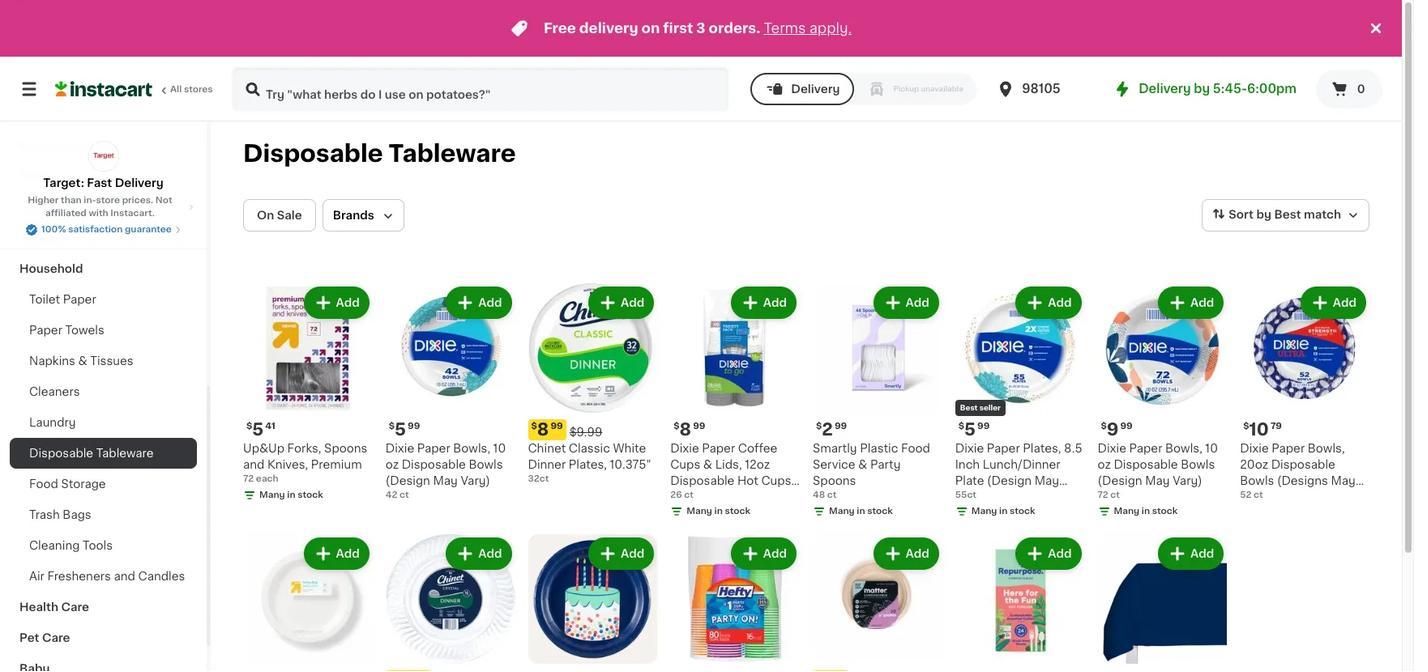 Task type: vqa. For each thing, say whether or not it's contained in the screenshot.


Task type: describe. For each thing, give the bounding box(es) containing it.
air
[[29, 571, 44, 583]]

plate
[[955, 476, 984, 487]]

best match
[[1274, 209, 1341, 221]]

99 for 48 ct
[[835, 422, 847, 431]]

bowls, for dixie paper bowls, 20oz disposable bowls (designs may vary)
[[1308, 443, 1345, 454]]

household link
[[10, 254, 197, 284]]

paper for dixie paper bowls, 10 oz disposable bowls (design may vary) 42 ct
[[417, 443, 450, 454]]

oz for dixie paper bowls, 10 oz disposable bowls (design may vary) 72 ct
[[1098, 459, 1111, 471]]

dixie paper bowls, 10 oz disposable bowls (design may vary) 42 ct
[[386, 443, 506, 500]]

service type group
[[751, 73, 977, 105]]

stock for dixie paper plates, 8.5 inch lunch/dinner plate (design may vary)
[[1010, 507, 1035, 516]]

pet
[[19, 633, 39, 644]]

stock for dixie paper coffee cups & lids, 12oz disposable hot cups (variety pack)
[[725, 507, 751, 516]]

soda
[[19, 140, 49, 152]]

spoons inside smartly plastic food service & party spoons 48 ct
[[813, 476, 856, 487]]

dixie inside "dixie paper bowls, 10 oz disposable bowls (design may vary) 72 ct"
[[1098, 443, 1126, 454]]

cleaners link
[[10, 377, 197, 408]]

bags
[[63, 510, 91, 521]]

dixie for 5
[[955, 443, 984, 454]]

classic
[[569, 443, 610, 454]]

stock for dixie paper bowls, 10 oz disposable bowls (design may vary)
[[1152, 507, 1178, 516]]

spoons inside up&up forks, spoons and knives, premium 72 each
[[324, 443, 367, 454]]

52 ct
[[1240, 491, 1263, 500]]

72 inside up&up forks, spoons and knives, premium 72 each
[[243, 475, 254, 484]]

26 ct
[[670, 491, 694, 500]]

delivery by 5:45-6:00pm link
[[1113, 79, 1297, 99]]

toilet paper link
[[10, 284, 197, 315]]

orders.
[[709, 22, 760, 35]]

10 for dixie paper bowls, 10 oz disposable bowls (design may vary) 72 ct
[[1205, 443, 1218, 454]]

plastic
[[860, 443, 898, 454]]

disposable inside the dixie paper bowls, 10 oz disposable bowls (design may vary) 42 ct
[[402, 459, 466, 471]]

6:00pm
[[1247, 83, 1297, 95]]

$ 5 41
[[246, 421, 275, 438]]

1 vertical spatial disposable tableware
[[29, 448, 154, 460]]

instacart logo image
[[55, 79, 152, 99]]

brands
[[333, 210, 374, 221]]

laundry
[[29, 417, 76, 429]]

disposable inside dixie paper bowls, 20oz disposable bowls (designs may vary)
[[1271, 459, 1335, 471]]

by for delivery
[[1194, 83, 1210, 95]]

coffee inside dixie paper coffee cups & lids, 12oz disposable hot cups (variety pack)
[[738, 443, 777, 454]]

air fresheners and candles link
[[10, 562, 197, 592]]

1 vertical spatial tableware
[[96, 448, 154, 460]]

10 for dixie paper bowls, 10 oz disposable bowls (design may vary) 42 ct
[[493, 443, 506, 454]]

& for napkins
[[78, 356, 87, 367]]

0 vertical spatial disposable tableware
[[243, 142, 516, 165]]

3 $ from the left
[[531, 422, 537, 431]]

(variety
[[670, 492, 715, 503]]

product group containing 2
[[813, 284, 942, 522]]

ct inside "dixie paper bowls, 10 oz disposable bowls (design may vary) 72 ct"
[[1111, 491, 1120, 500]]

98105 button
[[996, 66, 1093, 112]]

cleaners
[[29, 387, 80, 398]]

paper towels link
[[10, 315, 197, 346]]

$ 9 99
[[1101, 421, 1133, 438]]

vary) inside dixie paper bowls, 20oz disposable bowls (designs may vary)
[[1240, 492, 1270, 503]]

candles
[[138, 571, 185, 583]]

bowls, for dixie paper bowls, 10 oz disposable bowls (design may vary) 42 ct
[[453, 443, 490, 454]]

dixie paper bowls, 20oz disposable bowls (designs may vary)
[[1240, 443, 1356, 503]]

may inside dixie paper bowls, 20oz disposable bowls (designs may vary)
[[1331, 476, 1356, 487]]

2
[[822, 421, 833, 438]]

apply.
[[809, 22, 852, 35]]

on
[[257, 210, 274, 221]]

lids,
[[715, 459, 742, 471]]

premium
[[311, 459, 362, 471]]

bowls inside dixie paper bowls, 20oz disposable bowls (designs may vary)
[[1240, 476, 1274, 487]]

delivery
[[579, 22, 638, 35]]

napkins & tissues
[[29, 356, 133, 367]]

(design for dixie paper plates, 8.5 inch lunch/dinner plate (design may vary)
[[987, 476, 1032, 487]]

bowls for dixie paper bowls, 10 oz disposable bowls (design may vary) 42 ct
[[469, 459, 503, 471]]

100% satisfaction guarantee
[[41, 225, 172, 234]]

satisfaction
[[68, 225, 123, 234]]

dixie for 10
[[1240, 443, 1269, 454]]

many for smartly plastic food service & party spoons
[[829, 507, 855, 516]]

41
[[265, 422, 275, 431]]

storage
[[61, 479, 106, 490]]

first
[[663, 22, 693, 35]]

laundry link
[[10, 408, 197, 438]]

sports drinks link
[[10, 192, 197, 223]]

Best match Sort by field
[[1202, 199, 1370, 232]]

in for dixie paper coffee cups & lids, 12oz disposable hot cups (variety pack)
[[714, 507, 723, 516]]

stores
[[184, 85, 213, 94]]

stock for up&up forks, spoons and knives, premium
[[298, 491, 323, 500]]

food inside smartly plastic food service & party spoons 48 ct
[[901, 443, 930, 454]]

best seller
[[960, 404, 1001, 411]]

care for pet care
[[42, 633, 70, 644]]

$ 5 99 for dixie paper plates, 8.5 inch lunch/dinner plate (design may vary)
[[959, 421, 990, 438]]

0 vertical spatial coffee
[[19, 171, 60, 182]]

stock for smartly plastic food service & party spoons
[[867, 507, 893, 516]]

26
[[670, 491, 682, 500]]

free delivery on first 3 orders. terms apply.
[[544, 22, 852, 35]]

disposable inside dixie paper coffee cups & lids, 12oz disposable hot cups (variety pack)
[[670, 476, 735, 487]]

soda & water
[[19, 140, 99, 152]]

79
[[1271, 422, 1282, 431]]

white
[[613, 443, 646, 454]]

0 button
[[1316, 70, 1383, 109]]

many in stock for dixie paper plates, 8.5 inch lunch/dinner plate (design may vary)
[[971, 507, 1035, 516]]

napkins
[[29, 356, 75, 367]]

paper for dixie paper bowls, 10 oz disposable bowls (design may vary) 72 ct
[[1129, 443, 1163, 454]]

vary) for dixie paper bowls, 10 oz disposable bowls (design may vary) 42 ct
[[461, 476, 490, 487]]

cleaning tools
[[29, 541, 113, 552]]

cleaning
[[29, 541, 80, 552]]

disposable tableware link
[[10, 438, 197, 469]]

lunch/dinner
[[983, 459, 1061, 471]]

in-
[[84, 196, 96, 205]]

water
[[64, 140, 99, 152]]

disposable inside "dixie paper bowls, 10 oz disposable bowls (design may vary) 72 ct"
[[1114, 459, 1178, 471]]

tissues
[[90, 356, 133, 367]]

smartly plastic food service & party spoons 48 ct
[[813, 443, 930, 500]]

chinet classic white dinner plates, 10.375" 32ct
[[528, 443, 651, 484]]

$8.99 original price: $9.99 element
[[528, 420, 657, 441]]

by for sort
[[1256, 209, 1271, 221]]

& inside smartly plastic food service & party spoons 48 ct
[[858, 459, 867, 471]]

$9.99
[[569, 427, 602, 438]]

5 ct from the left
[[1254, 491, 1263, 500]]

health care
[[19, 602, 89, 613]]

plates, inside 'dixie paper plates, 8.5 inch lunch/dinner plate (design may vary)'
[[1023, 443, 1061, 454]]

0 horizontal spatial cups
[[670, 459, 700, 471]]

pet care
[[19, 633, 70, 644]]

delivery for delivery
[[791, 83, 840, 95]]

fresheners
[[47, 571, 111, 583]]

$ for 42 ct
[[389, 422, 395, 431]]

juice
[[19, 109, 52, 121]]

in for dixie paper plates, 8.5 inch lunch/dinner plate (design may vary)
[[999, 507, 1008, 516]]

toilet paper
[[29, 294, 96, 306]]

dinner
[[528, 459, 566, 471]]

sports
[[19, 202, 59, 213]]

product group containing 9
[[1098, 284, 1227, 522]]

oz for dixie paper bowls, 10 oz disposable bowls (design may vary) 42 ct
[[386, 459, 399, 471]]

many for dixie paper bowls, 10 oz disposable bowls (design may vary)
[[1114, 507, 1140, 516]]

1 horizontal spatial cups
[[761, 476, 791, 487]]

0 horizontal spatial delivery
[[115, 177, 164, 189]]

55ct
[[955, 491, 977, 500]]

forks,
[[287, 443, 321, 454]]

2 8 from the left
[[680, 421, 691, 438]]

drinks
[[61, 202, 99, 213]]



Task type: locate. For each thing, give the bounding box(es) containing it.
1 horizontal spatial $ 8 99
[[674, 421, 705, 438]]

trash
[[29, 510, 60, 521]]

stock down up&up forks, spoons and knives, premium 72 each
[[298, 491, 323, 500]]

many in stock for dixie paper coffee cups & lids, 12oz disposable hot cups (variety pack)
[[687, 507, 751, 516]]

1 horizontal spatial bowls
[[1181, 459, 1215, 471]]

many down "dixie paper bowls, 10 oz disposable bowls (design may vary) 72 ct"
[[1114, 507, 1140, 516]]

(design up 42
[[386, 476, 430, 487]]

99 for 26 ct
[[693, 422, 705, 431]]

up&up forks, spoons and knives, premium 72 each
[[243, 443, 367, 484]]

6 99 from the left
[[1120, 422, 1133, 431]]

pantry
[[19, 233, 58, 244]]

0 horizontal spatial by
[[1194, 83, 1210, 95]]

stock down smartly plastic food service & party spoons 48 ct
[[867, 507, 893, 516]]

in down "pack)"
[[714, 507, 723, 516]]

0 horizontal spatial disposable tableware
[[29, 448, 154, 460]]

0 horizontal spatial food
[[29, 479, 58, 490]]

on
[[642, 22, 660, 35]]

cups down '12oz'
[[761, 476, 791, 487]]

disposable tableware up brands dropdown button
[[243, 142, 516, 165]]

$
[[246, 422, 252, 431], [389, 422, 395, 431], [531, 422, 537, 431], [674, 422, 680, 431], [816, 422, 822, 431], [959, 422, 964, 431], [1101, 422, 1107, 431], [1243, 422, 1249, 431]]

delivery inside button
[[791, 83, 840, 95]]

12oz
[[745, 459, 770, 471]]

may inside the dixie paper bowls, 10 oz disposable bowls (design may vary) 42 ct
[[433, 476, 458, 487]]

disposable tableware up storage
[[29, 448, 154, 460]]

0 horizontal spatial (design
[[386, 476, 430, 487]]

5 down best seller
[[964, 421, 976, 438]]

(design inside 'dixie paper plates, 8.5 inch lunch/dinner plate (design may vary)'
[[987, 476, 1032, 487]]

by inside field
[[1256, 209, 1271, 221]]

(design down $ 9 99
[[1098, 476, 1142, 487]]

1 horizontal spatial and
[[243, 459, 265, 471]]

1 horizontal spatial by
[[1256, 209, 1271, 221]]

many down the 55ct
[[971, 507, 997, 516]]

99 up chinet
[[551, 422, 563, 431]]

4 dixie from the left
[[1098, 443, 1126, 454]]

(design for dixie paper bowls, 10 oz disposable bowls (design may vary) 72 ct
[[1098, 476, 1142, 487]]

20oz
[[1240, 459, 1268, 471]]

(design down lunch/dinner
[[987, 476, 1032, 487]]

seller
[[979, 404, 1001, 411]]

$ 5 99 down best seller
[[959, 421, 990, 438]]

& left party
[[858, 459, 867, 471]]

dixie down 9 on the bottom right
[[1098, 443, 1126, 454]]

coffee up the higher
[[19, 171, 60, 182]]

air fresheners and candles
[[29, 571, 185, 583]]

vary) for dixie paper bowls, 10 oz disposable bowls (design may vary) 72 ct
[[1173, 476, 1202, 487]]

1 horizontal spatial plates,
[[1023, 443, 1061, 454]]

higher than in-store prices. not affiliated with instacart.
[[28, 196, 172, 218]]

99 right 2
[[835, 422, 847, 431]]

coffee up '12oz'
[[738, 443, 777, 454]]

many in stock down "dixie paper bowls, 10 oz disposable bowls (design may vary) 72 ct"
[[1114, 507, 1178, 516]]

vary) inside the dixie paper bowls, 10 oz disposable bowls (design may vary) 42 ct
[[461, 476, 490, 487]]

many in stock for up&up forks, spoons and knives, premium
[[259, 491, 323, 500]]

paper inside the dixie paper bowls, 10 oz disposable bowls (design may vary) 42 ct
[[417, 443, 450, 454]]

0 horizontal spatial 10
[[493, 443, 506, 454]]

in down "dixie paper bowls, 10 oz disposable bowls (design may vary) 72 ct"
[[1142, 507, 1150, 516]]

tea
[[75, 171, 96, 182]]

100% satisfaction guarantee button
[[25, 220, 181, 237]]

98105
[[1022, 83, 1061, 95]]

dixie
[[386, 443, 414, 454], [670, 443, 699, 454], [955, 443, 984, 454], [1098, 443, 1126, 454], [1240, 443, 1269, 454]]

may inside "dixie paper bowls, 10 oz disposable bowls (design may vary) 72 ct"
[[1145, 476, 1170, 487]]

vary) inside 'dixie paper plates, 8.5 inch lunch/dinner plate (design may vary)'
[[955, 492, 985, 503]]

1 99 from the left
[[408, 422, 420, 431]]

smartly
[[813, 443, 857, 454]]

(design inside "dixie paper bowls, 10 oz disposable bowls (design may vary) 72 ct"
[[1098, 476, 1142, 487]]

0 horizontal spatial plates,
[[569, 459, 607, 471]]

1 $ from the left
[[246, 422, 252, 431]]

48
[[813, 491, 825, 500]]

match
[[1304, 209, 1341, 221]]

1 vertical spatial spoons
[[813, 476, 856, 487]]

2 horizontal spatial bowls
[[1240, 476, 1274, 487]]

food storage
[[29, 479, 106, 490]]

oz
[[386, 459, 399, 471], [1098, 459, 1111, 471]]

2 ct from the left
[[684, 491, 694, 500]]

all stores link
[[55, 66, 214, 112]]

bowls inside "dixie paper bowls, 10 oz disposable bowls (design may vary) 72 ct"
[[1181, 459, 1215, 471]]

dixie for 8
[[670, 443, 699, 454]]

3 99 from the left
[[693, 422, 705, 431]]

4 ct from the left
[[1111, 491, 1120, 500]]

1 vertical spatial care
[[42, 633, 70, 644]]

2 $ from the left
[[389, 422, 395, 431]]

each
[[256, 475, 279, 484]]

food storage link
[[10, 469, 197, 500]]

delivery down terms apply. link
[[791, 83, 840, 95]]

target: fast delivery link
[[43, 141, 164, 191]]

dixie up 20oz
[[1240, 443, 1269, 454]]

99 inside $ 2 99
[[835, 422, 847, 431]]

vary)
[[461, 476, 490, 487], [1173, 476, 1202, 487], [955, 492, 985, 503], [1240, 492, 1270, 503]]

5 $ from the left
[[816, 422, 822, 431]]

target: fast delivery logo image
[[88, 141, 119, 172]]

5 for dixie paper bowls, 10 oz disposable bowls (design may vary)
[[395, 421, 406, 438]]

trash bags link
[[10, 500, 197, 531]]

0 vertical spatial care
[[61, 602, 89, 613]]

0 vertical spatial best
[[1274, 209, 1301, 221]]

0 vertical spatial by
[[1194, 83, 1210, 95]]

3 bowls, from the left
[[1308, 443, 1345, 454]]

$ up chinet
[[531, 422, 537, 431]]

2 oz from the left
[[1098, 459, 1111, 471]]

99 up dixie paper coffee cups & lids, 12oz disposable hot cups (variety pack)
[[693, 422, 705, 431]]

42
[[386, 491, 397, 500]]

1 horizontal spatial oz
[[1098, 459, 1111, 471]]

not
[[155, 196, 172, 205]]

plates, inside chinet classic white dinner plates, 10.375" 32ct
[[569, 459, 607, 471]]

many in stock for dixie paper bowls, 10 oz disposable bowls (design may vary)
[[1114, 507, 1178, 516]]

5 99 from the left
[[977, 422, 990, 431]]

service
[[813, 459, 855, 471]]

delivery by 5:45-6:00pm
[[1139, 83, 1297, 95]]

2 horizontal spatial delivery
[[1139, 83, 1191, 95]]

1 horizontal spatial best
[[1274, 209, 1301, 221]]

health
[[19, 602, 58, 613]]

1 vertical spatial by
[[1256, 209, 1271, 221]]

care right pet
[[42, 633, 70, 644]]

$ for 52 ct
[[1243, 422, 1249, 431]]

1 (design from the left
[[386, 476, 430, 487]]

dixie inside the dixie paper bowls, 10 oz disposable bowls (design may vary) 42 ct
[[386, 443, 414, 454]]

2 $ 5 99 from the left
[[959, 421, 990, 438]]

pantry link
[[10, 223, 197, 254]]

2 may from the left
[[1035, 476, 1059, 487]]

many for dixie paper plates, 8.5 inch lunch/dinner plate (design may vary)
[[971, 507, 997, 516]]

with
[[89, 209, 108, 218]]

dixie inside 'dixie paper plates, 8.5 inch lunch/dinner plate (design may vary)'
[[955, 443, 984, 454]]

care
[[61, 602, 89, 613], [42, 633, 70, 644]]

2 (design from the left
[[987, 476, 1032, 487]]

oz up 42
[[386, 459, 399, 471]]

oz inside "dixie paper bowls, 10 oz disposable bowls (design may vary) 72 ct"
[[1098, 459, 1111, 471]]

many for dixie paper coffee cups & lids, 12oz disposable hot cups (variety pack)
[[687, 507, 712, 516]]

& left tissues
[[78, 356, 87, 367]]

bowls,
[[453, 443, 490, 454], [1165, 443, 1202, 454], [1308, 443, 1345, 454]]

5 up the dixie paper bowls, 10 oz disposable bowls (design may vary) 42 ct
[[395, 421, 406, 438]]

juice link
[[10, 100, 197, 130]]

spoons down service
[[813, 476, 856, 487]]

$ 5 99 up the dixie paper bowls, 10 oz disposable bowls (design may vary) 42 ct
[[389, 421, 420, 438]]

1 horizontal spatial 5
[[395, 421, 406, 438]]

bowls for dixie paper bowls, 10 oz disposable bowls (design may vary) 72 ct
[[1181, 459, 1215, 471]]

bowls, inside dixie paper bowls, 20oz disposable bowls (designs may vary)
[[1308, 443, 1345, 454]]

2 horizontal spatial 5
[[964, 421, 976, 438]]

trash bags
[[29, 510, 91, 521]]

1 horizontal spatial coffee
[[738, 443, 777, 454]]

2 5 from the left
[[395, 421, 406, 438]]

paper inside dixie paper bowls, 20oz disposable bowls (designs may vary)
[[1272, 443, 1305, 454]]

5 for dixie paper plates, 8.5 inch lunch/dinner plate (design may vary)
[[964, 421, 976, 438]]

0 vertical spatial 72
[[243, 475, 254, 484]]

vary) inside "dixie paper bowls, 10 oz disposable bowls (design may vary) 72 ct"
[[1173, 476, 1202, 487]]

may for dixie paper bowls, 10 oz disposable bowls (design may vary) 72 ct
[[1145, 476, 1170, 487]]

prices.
[[122, 196, 153, 205]]

0 horizontal spatial 8
[[537, 421, 549, 438]]

1 vertical spatial coffee
[[738, 443, 777, 454]]

and left candles
[[114, 571, 135, 583]]

$ for 48 ct
[[816, 422, 822, 431]]

0 horizontal spatial $ 8 99
[[531, 421, 563, 438]]

many for up&up forks, spoons and knives, premium
[[259, 491, 285, 500]]

dixie up the 26 ct
[[670, 443, 699, 454]]

1 horizontal spatial (design
[[987, 476, 1032, 487]]

3 ct from the left
[[827, 491, 837, 500]]

1 8 from the left
[[537, 421, 549, 438]]

up&up
[[243, 443, 284, 454]]

many in stock
[[259, 491, 323, 500], [687, 507, 751, 516], [829, 507, 893, 516], [971, 507, 1035, 516], [1114, 507, 1178, 516]]

$ up 42
[[389, 422, 395, 431]]

&
[[52, 140, 62, 152], [63, 171, 72, 182], [78, 356, 87, 367], [703, 459, 712, 471], [858, 459, 867, 471]]

1 may from the left
[[433, 476, 458, 487]]

bowls, inside "dixie paper bowls, 10 oz disposable bowls (design may vary) 72 ct"
[[1165, 443, 1202, 454]]

0 horizontal spatial bowls
[[469, 459, 503, 471]]

2 horizontal spatial 10
[[1249, 421, 1269, 438]]

1 horizontal spatial tableware
[[388, 142, 516, 165]]

and inside up&up forks, spoons and knives, premium 72 each
[[243, 459, 265, 471]]

bowls inside the dixie paper bowls, 10 oz disposable bowls (design may vary) 42 ct
[[469, 459, 503, 471]]

0 horizontal spatial 72
[[243, 475, 254, 484]]

paper inside "dixie paper bowls, 10 oz disposable bowls (design may vary) 72 ct"
[[1129, 443, 1163, 454]]

1 $ 8 99 from the left
[[531, 421, 563, 438]]

food right plastic
[[901, 443, 930, 454]]

$ 5 99 for dixie paper bowls, 10 oz disposable bowls (design may vary)
[[389, 421, 420, 438]]

1 horizontal spatial spoons
[[813, 476, 856, 487]]

many in stock for smartly plastic food service & party spoons
[[829, 507, 893, 516]]

$ 8 99 up dixie paper coffee cups & lids, 12oz disposable hot cups (variety pack)
[[674, 421, 705, 438]]

and down up&up
[[243, 459, 265, 471]]

best left seller
[[960, 404, 978, 411]]

2 dixie from the left
[[670, 443, 699, 454]]

sort by
[[1229, 209, 1271, 221]]

care down fresheners
[[61, 602, 89, 613]]

dixie inside dixie paper bowls, 20oz disposable bowls (designs may vary)
[[1240, 443, 1269, 454]]

paper for dixie paper bowls, 20oz disposable bowls (designs may vary)
[[1272, 443, 1305, 454]]

0 vertical spatial food
[[901, 443, 930, 454]]

by right sort on the top right of the page
[[1256, 209, 1271, 221]]

cups up the 26 ct
[[670, 459, 700, 471]]

in down 'dixie paper plates, 8.5 inch lunch/dinner plate (design may vary)'
[[999, 507, 1008, 516]]

99 down best seller
[[977, 422, 990, 431]]

1 vertical spatial and
[[114, 571, 135, 583]]

52
[[1240, 491, 1252, 500]]

6 $ from the left
[[959, 422, 964, 431]]

free
[[544, 22, 576, 35]]

plates, down classic on the bottom left
[[569, 459, 607, 471]]

& left the lids, at the bottom of page
[[703, 459, 712, 471]]

None search field
[[232, 66, 730, 112]]

stock down 'dixie paper plates, 8.5 inch lunch/dinner plate (design may vary)'
[[1010, 507, 1035, 516]]

0 horizontal spatial tableware
[[96, 448, 154, 460]]

1 horizontal spatial 72
[[1098, 491, 1108, 500]]

$ 2 99
[[816, 421, 847, 438]]

4 may from the left
[[1331, 476, 1356, 487]]

oz down 9 on the bottom right
[[1098, 459, 1111, 471]]

sports drinks
[[19, 202, 99, 213]]

& left tea
[[63, 171, 72, 182]]

bowls up the 52 ct
[[1240, 476, 1274, 487]]

0 horizontal spatial spoons
[[324, 443, 367, 454]]

plates,
[[1023, 443, 1061, 454], [569, 459, 607, 471]]

bowls left 20oz
[[1181, 459, 1215, 471]]

fast
[[87, 177, 112, 189]]

5 dixie from the left
[[1240, 443, 1269, 454]]

1 vertical spatial best
[[960, 404, 978, 411]]

ct right '52'
[[1254, 491, 1263, 500]]

cups
[[670, 459, 700, 471], [761, 476, 791, 487]]

party
[[870, 459, 901, 471]]

8 up chinet
[[537, 421, 549, 438]]

coffee & tea
[[19, 171, 96, 182]]

99 inside $ 9 99
[[1120, 422, 1133, 431]]

in down knives,
[[287, 491, 295, 500]]

paper for dixie paper coffee cups & lids, 12oz disposable hot cups (variety pack)
[[702, 443, 735, 454]]

$ inside $ 10 79
[[1243, 422, 1249, 431]]

sale
[[277, 210, 302, 221]]

bowls, inside the dixie paper bowls, 10 oz disposable bowls (design may vary) 42 ct
[[453, 443, 490, 454]]

8.5
[[1064, 443, 1083, 454]]

1 bowls, from the left
[[453, 443, 490, 454]]

hot
[[737, 476, 758, 487]]

99 up the dixie paper bowls, 10 oz disposable bowls (design may vary) 42 ct
[[408, 422, 420, 431]]

8 $ from the left
[[1243, 422, 1249, 431]]

1 horizontal spatial disposable tableware
[[243, 142, 516, 165]]

tableware
[[388, 142, 516, 165], [96, 448, 154, 460]]

2 99 from the left
[[551, 422, 563, 431]]

1 ct from the left
[[400, 491, 409, 500]]

soda & water link
[[10, 130, 197, 161]]

many in stock down "pack)"
[[687, 507, 751, 516]]

may inside 'dixie paper plates, 8.5 inch lunch/dinner plate (design may vary)'
[[1035, 476, 1059, 487]]

99 right 9 on the bottom right
[[1120, 422, 1133, 431]]

99 for 55ct
[[977, 422, 990, 431]]

paper inside dixie paper coffee cups & lids, 12oz disposable hot cups (variety pack)
[[702, 443, 735, 454]]

in for dixie paper bowls, 10 oz disposable bowls (design may vary)
[[1142, 507, 1150, 516]]

tableware down search field
[[388, 142, 516, 165]]

0 horizontal spatial best
[[960, 404, 978, 411]]

$ 5 99
[[389, 421, 420, 438], [959, 421, 990, 438]]

$ up "dixie paper bowls, 10 oz disposable bowls (design may vary) 72 ct"
[[1101, 422, 1107, 431]]

limited time offer region
[[0, 0, 1366, 57]]

0 horizontal spatial bowls,
[[453, 443, 490, 454]]

1 dixie from the left
[[386, 443, 414, 454]]

brands button
[[322, 199, 404, 232]]

8 up dixie paper coffee cups & lids, 12oz disposable hot cups (variety pack)
[[680, 421, 691, 438]]

$ up smartly
[[816, 422, 822, 431]]

on sale button
[[243, 199, 316, 232]]

many in stock down the 55ct
[[971, 507, 1035, 516]]

(design for dixie paper bowls, 10 oz disposable bowls (design may vary) 42 ct
[[386, 476, 430, 487]]

1 oz from the left
[[386, 459, 399, 471]]

stock down "pack)"
[[725, 507, 751, 516]]

$ left 41
[[246, 422, 252, 431]]

72 down 9 on the bottom right
[[1098, 491, 1108, 500]]

and inside the air fresheners and candles link
[[114, 571, 135, 583]]

dixie up 42
[[386, 443, 414, 454]]

may
[[433, 476, 458, 487], [1035, 476, 1059, 487], [1145, 476, 1170, 487], [1331, 476, 1356, 487]]

3 dixie from the left
[[955, 443, 984, 454]]

may for dixie paper bowls, 10 oz disposable bowls (design may vary) 42 ct
[[433, 476, 458, 487]]

72 inside "dixie paper bowls, 10 oz disposable bowls (design may vary) 72 ct"
[[1098, 491, 1108, 500]]

1 $ 5 99 from the left
[[389, 421, 420, 438]]

many down service
[[829, 507, 855, 516]]

7 $ from the left
[[1101, 422, 1107, 431]]

0 vertical spatial tableware
[[388, 142, 516, 165]]

best for best match
[[1274, 209, 1301, 221]]

ct down $ 9 99
[[1111, 491, 1120, 500]]

4 $ from the left
[[674, 422, 680, 431]]

0 horizontal spatial coffee
[[19, 171, 60, 182]]

product group containing 10
[[1240, 284, 1370, 503]]

$ 8 99 inside $8.99 original price: $9.99 element
[[531, 421, 563, 438]]

delivery left 5:45-
[[1139, 83, 1191, 95]]

plates, up lunch/dinner
[[1023, 443, 1061, 454]]

toilet
[[29, 294, 60, 306]]

ct right 48
[[827, 491, 837, 500]]

food up trash
[[29, 479, 58, 490]]

in down smartly plastic food service & party spoons 48 ct
[[857, 507, 865, 516]]

0 horizontal spatial 5
[[252, 421, 264, 438]]

0 horizontal spatial oz
[[386, 459, 399, 471]]

guarantee
[[125, 225, 172, 234]]

may for dixie paper plates, 8.5 inch lunch/dinner plate (design may vary)
[[1035, 476, 1059, 487]]

by left 5:45-
[[1194, 83, 1210, 95]]

care for health care
[[61, 602, 89, 613]]

best inside field
[[1274, 209, 1301, 221]]

paper inside 'dixie paper plates, 8.5 inch lunch/dinner plate (design may vary)'
[[987, 443, 1020, 454]]

10 inside the dixie paper bowls, 10 oz disposable bowls (design may vary) 42 ct
[[493, 443, 506, 454]]

1 vertical spatial 72
[[1098, 491, 1108, 500]]

chinet
[[528, 443, 566, 454]]

1 horizontal spatial 8
[[680, 421, 691, 438]]

0 vertical spatial spoons
[[324, 443, 367, 454]]

$ for 26 ct
[[674, 422, 680, 431]]

many in stock down each
[[259, 491, 323, 500]]

ct inside the dixie paper bowls, 10 oz disposable bowls (design may vary) 42 ct
[[400, 491, 409, 500]]

10 inside "dixie paper bowls, 10 oz disposable bowls (design may vary) 72 ct"
[[1205, 443, 1218, 454]]

$ 8 99 up chinet
[[531, 421, 563, 438]]

in for up&up forks, spoons and knives, premium
[[287, 491, 295, 500]]

& right soda
[[52, 140, 62, 152]]

spoons up premium
[[324, 443, 367, 454]]

pack)
[[717, 492, 749, 503]]

0 horizontal spatial $ 5 99
[[389, 421, 420, 438]]

0 vertical spatial plates,
[[1023, 443, 1061, 454]]

in for smartly plastic food service & party spoons
[[857, 507, 865, 516]]

$ inside $ 9 99
[[1101, 422, 1107, 431]]

2 bowls, from the left
[[1165, 443, 1202, 454]]

2 $ 8 99 from the left
[[674, 421, 705, 438]]

ct right 26
[[684, 491, 694, 500]]

paper
[[63, 294, 96, 306], [29, 325, 62, 336], [417, 443, 450, 454], [702, 443, 735, 454], [987, 443, 1020, 454], [1129, 443, 1163, 454], [1272, 443, 1305, 454]]

stock down "dixie paper bowls, 10 oz disposable bowls (design may vary) 72 ct"
[[1152, 507, 1178, 516]]

than
[[61, 196, 82, 205]]

ct inside smartly plastic food service & party spoons 48 ct
[[827, 491, 837, 500]]

paper for toilet paper
[[63, 294, 96, 306]]

& for coffee
[[63, 171, 72, 182]]

napkins & tissues link
[[10, 346, 197, 377]]

$ for 72 ct
[[1101, 422, 1107, 431]]

$ for 55ct
[[959, 422, 964, 431]]

stock
[[298, 491, 323, 500], [725, 507, 751, 516], [867, 507, 893, 516], [1010, 507, 1035, 516], [1152, 507, 1178, 516]]

towels
[[65, 325, 104, 336]]

best left match
[[1274, 209, 1301, 221]]

oz inside the dixie paper bowls, 10 oz disposable bowls (design may vary) 42 ct
[[386, 459, 399, 471]]

$ down best seller
[[959, 422, 964, 431]]

higher than in-store prices. not affiliated with instacart. link
[[13, 194, 194, 220]]

2 horizontal spatial bowls,
[[1308, 443, 1345, 454]]

1 horizontal spatial 10
[[1205, 443, 1218, 454]]

dixie inside dixie paper coffee cups & lids, 12oz disposable hot cups (variety pack)
[[670, 443, 699, 454]]

1 vertical spatial plates,
[[569, 459, 607, 471]]

ct right 42
[[400, 491, 409, 500]]

0 vertical spatial cups
[[670, 459, 700, 471]]

0
[[1357, 83, 1365, 95]]

delivery
[[1139, 83, 1191, 95], [791, 83, 840, 95], [115, 177, 164, 189]]

1 vertical spatial food
[[29, 479, 58, 490]]

many down each
[[259, 491, 285, 500]]

3 (design from the left
[[1098, 476, 1142, 487]]

paper for dixie paper plates, 8.5 inch lunch/dinner plate (design may vary)
[[987, 443, 1020, 454]]

bowls left "dinner"
[[469, 459, 503, 471]]

$ for 72 each
[[246, 422, 252, 431]]

best for best seller
[[960, 404, 978, 411]]

vary) for dixie paper plates, 8.5 inch lunch/dinner plate (design may vary)
[[955, 492, 985, 503]]

8
[[537, 421, 549, 438], [680, 421, 691, 438]]

higher
[[28, 196, 59, 205]]

99 for 42 ct
[[408, 422, 420, 431]]

tableware up food storage link
[[96, 448, 154, 460]]

0 horizontal spatial and
[[114, 571, 135, 583]]

$ up 26
[[674, 422, 680, 431]]

3 5 from the left
[[964, 421, 976, 438]]

0 vertical spatial and
[[243, 459, 265, 471]]

many down (variety
[[687, 507, 712, 516]]

& inside dixie paper coffee cups & lids, 12oz disposable hot cups (variety pack)
[[703, 459, 712, 471]]

$ inside $ 5 41
[[246, 422, 252, 431]]

5 for up&up forks, spoons and knives, premium
[[252, 421, 264, 438]]

many in stock down smartly plastic food service & party spoons 48 ct
[[829, 507, 893, 516]]

(design inside the dixie paper bowls, 10 oz disposable bowls (design may vary) 42 ct
[[386, 476, 430, 487]]

& for soda
[[52, 140, 62, 152]]

3
[[696, 22, 706, 35]]

72 left each
[[243, 475, 254, 484]]

1 horizontal spatial food
[[901, 443, 930, 454]]

1 horizontal spatial bowls,
[[1165, 443, 1202, 454]]

5 left 41
[[252, 421, 264, 438]]

1 vertical spatial cups
[[761, 476, 791, 487]]

99 for 72 ct
[[1120, 422, 1133, 431]]

1 5 from the left
[[252, 421, 264, 438]]

product group
[[243, 284, 373, 505], [386, 284, 515, 502], [528, 284, 657, 486], [670, 284, 800, 522], [813, 284, 942, 522], [955, 284, 1085, 522], [1098, 284, 1227, 522], [1240, 284, 1370, 503], [243, 535, 373, 672], [386, 535, 515, 672], [528, 535, 657, 672], [670, 535, 800, 672], [813, 535, 942, 672], [955, 535, 1085, 672], [1098, 535, 1227, 672]]

1 horizontal spatial delivery
[[791, 83, 840, 95]]

delivery for delivery by 5:45-6:00pm
[[1139, 83, 1191, 95]]

2 horizontal spatial (design
[[1098, 476, 1142, 487]]

4 99 from the left
[[835, 422, 847, 431]]

dixie paper coffee cups & lids, 12oz disposable hot cups (variety pack)
[[670, 443, 791, 503]]

3 may from the left
[[1145, 476, 1170, 487]]

delivery up prices.
[[115, 177, 164, 189]]

bowls
[[469, 459, 503, 471], [1181, 459, 1215, 471], [1240, 476, 1274, 487]]

dixie up inch in the bottom of the page
[[955, 443, 984, 454]]

coffee & tea link
[[10, 161, 197, 192]]

dixie paper bowls, 10 oz disposable bowls (design may vary) 72 ct
[[1098, 443, 1218, 500]]

(designs
[[1277, 476, 1328, 487]]

bowls, for dixie paper bowls, 10 oz disposable bowls (design may vary) 72 ct
[[1165, 443, 1202, 454]]

$ inside $ 2 99
[[816, 422, 822, 431]]

$ left 79
[[1243, 422, 1249, 431]]

Search field
[[233, 68, 728, 110]]

1 horizontal spatial $ 5 99
[[959, 421, 990, 438]]



